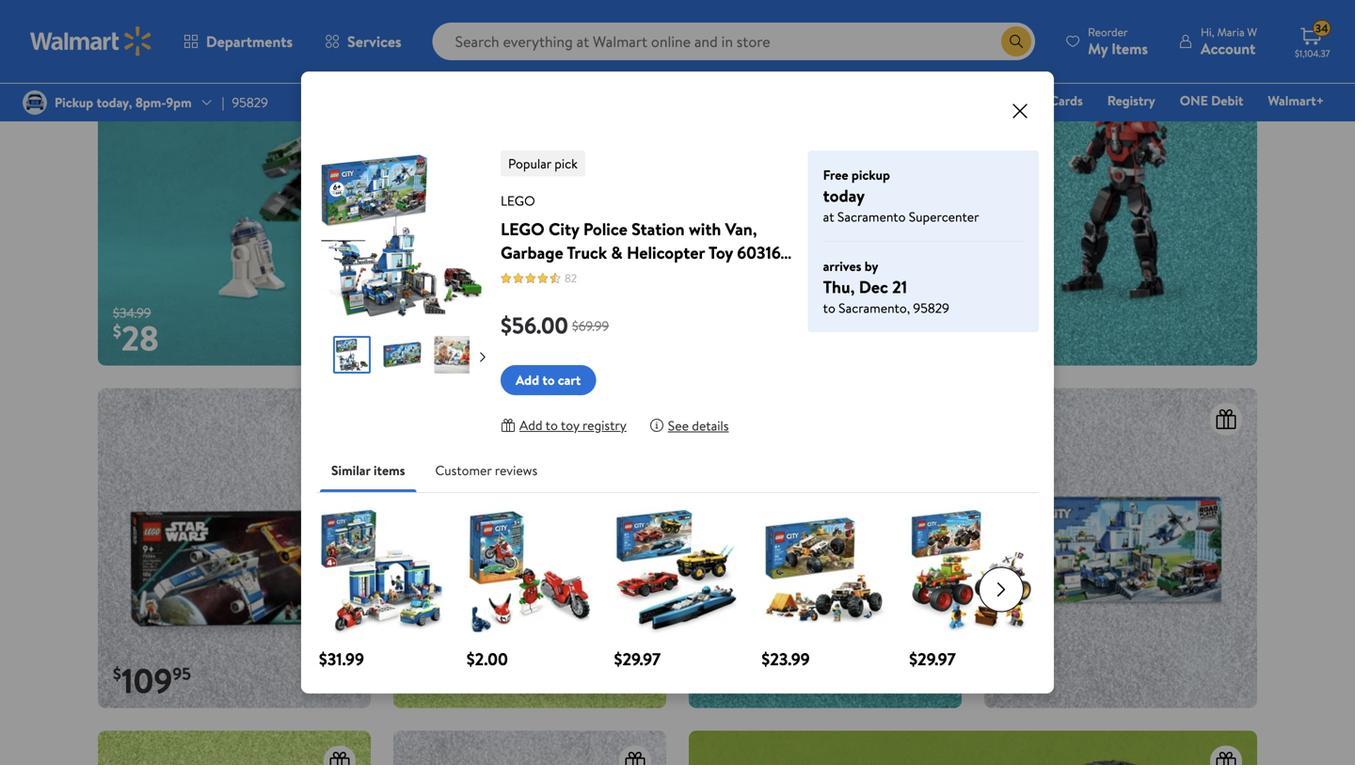 Task type: describe. For each thing, give the bounding box(es) containing it.
$69.99
[[572, 317, 609, 335]]

arrives by thu, dec 21 to sacramento, 95829
[[824, 257, 950, 317]]

21
[[893, 275, 908, 299]]

registry
[[1108, 91, 1156, 110]]

$ inside $34.99 $ 28
[[113, 319, 121, 343]]

$56.00 dialog
[[301, 72, 1055, 694]]

at
[[824, 208, 835, 226]]

reviews
[[495, 461, 538, 480]]

15 99
[[713, 657, 762, 704]]

16
[[417, 657, 448, 704]]

16 link
[[394, 388, 667, 708]]

popular pick
[[508, 154, 578, 173]]

free pickup today at sacramento supercenter
[[824, 166, 980, 226]]

add for add to toy registry
[[520, 416, 543, 435]]

gift cards link
[[1016, 90, 1092, 111]]

walmart image
[[30, 26, 153, 56]]

$ for 24
[[1000, 319, 1008, 343]]

pick
[[555, 154, 578, 173]]

1e83f015 fadb 425a 9441 7a8282933ca0.57e9cdb4f96ac0d89aca7f0ef7a0779a.jpeg image
[[384, 336, 422, 374]]

similar items
[[331, 461, 405, 480]]

34
[[1316, 20, 1329, 36]]

0 horizontal spatial next slide of list image
[[472, 346, 494, 369]]

customer reviews
[[436, 461, 538, 480]]

$ 24
[[1000, 314, 1048, 361]]

$29.97 for 2nd $29.97 link from the right
[[614, 648, 661, 671]]

popular
[[508, 154, 552, 173]]

walmart+ link
[[1260, 90, 1333, 111]]

15
[[713, 657, 743, 704]]

free
[[824, 166, 849, 184]]

$29.97 for 2nd $29.97 link from the left
[[910, 648, 957, 671]]

one debit
[[1181, 91, 1244, 110]]

109
[[121, 657, 173, 704]]

see
[[668, 416, 689, 435]]

today
[[824, 184, 865, 208]]

similar
[[331, 461, 371, 480]]

debit
[[1212, 91, 1244, 110]]

95
[[173, 662, 191, 686]]

$31.99 link
[[319, 508, 446, 671]]

by
[[865, 257, 879, 275]]

pickup
[[852, 166, 891, 184]]

$56.00 $69.99
[[501, 310, 609, 341]]

82
[[565, 270, 577, 286]]

gift cards
[[1024, 91, 1084, 110]]



Task type: locate. For each thing, give the bounding box(es) containing it.
$29.97 link
[[614, 508, 742, 671], [910, 508, 1037, 671]]

lego city police station with van garbage truck helicopter toy 60316 gifts for 6 plus year old kids boys girls with 5 minifigures and dog toy_885c5421 b05a 4a4d 9df4 78691fbf9bc0.c93fdb1f377c971f81554ec284975aad.jpeg image
[[335, 338, 369, 372]]

walmart+
[[1269, 91, 1325, 110]]

to left cart
[[543, 371, 555, 389]]

2 $29.97 from the left
[[910, 648, 957, 671]]

$23.99 link
[[762, 508, 889, 671]]

dec
[[859, 275, 889, 299]]

Walmart Site-Wide search field
[[433, 23, 1036, 60]]

next slide of list image left add to cart button
[[472, 346, 494, 369]]

1 vertical spatial next slide of list image
[[979, 567, 1024, 613]]

$2.00 link
[[467, 508, 594, 671]]

next slide of list image
[[472, 346, 494, 369], [979, 567, 1024, 613]]

registry
[[583, 416, 627, 435]]

56
[[1008, 657, 1046, 704]]

lego marvel spider-man final battle 76261 building toy set, marvel collectible based on the climax of the spider-man: no way home movie, multiverse marvel spider-man toy for christmas image
[[689, 45, 962, 366]]

$34.99
[[113, 303, 151, 322]]

1 vertical spatial to
[[543, 371, 555, 389]]

add to toy registry
[[520, 416, 627, 435]]

$ 109 95
[[113, 657, 191, 704]]

$ inside $ 24
[[1000, 319, 1008, 343]]

next slide of list image up 56 on the bottom right
[[979, 567, 1024, 613]]

lego
[[501, 192, 535, 210]]

7f0ba347 e968 4063 8da5 c3803ea9e8d9.f493b7fd8b916e29d55de7ce0c91719f.jpeg image
[[434, 336, 472, 374]]

0 horizontal spatial $29.97 link
[[614, 508, 742, 671]]

1 $29.97 link from the left
[[614, 508, 742, 671]]

$ for 109
[[113, 662, 121, 686]]

1 horizontal spatial $29.97 link
[[910, 508, 1037, 671]]

cart
[[558, 371, 581, 389]]

2 vertical spatial to
[[546, 416, 558, 435]]

see details
[[668, 416, 729, 435]]

cards
[[1050, 91, 1084, 110]]

thu,
[[824, 275, 855, 299]]

$1,104.37
[[1296, 47, 1331, 60]]

1 $29.97 from the left
[[614, 648, 661, 671]]

items
[[374, 461, 405, 480]]

supercenter
[[909, 208, 980, 226]]

to for toy
[[546, 416, 558, 435]]

lego star wars: the clone wars yoda's jedi starfighter 75360 star wars collectible for kids featuring master yoda figure with lightsaber toy, birthday gift for 8 year olds or any fan of the clone wars image
[[98, 45, 667, 366]]

to left toy
[[546, 416, 558, 435]]

arrives
[[824, 257, 862, 275]]

lego star wars: ahsoka new republic e-wing vs. shin hati's starfighter 75364 star wars playset based on the ahsoka tv series, show inspired building toy for ahsoka fans featuring 5 star wars figures image
[[98, 388, 371, 708]]

add to cart button
[[501, 365, 596, 395]]

lego marvel ant-man construction figure 76256 marvel toy action figure for boys and girls image
[[985, 45, 1258, 366]]

add left cart
[[516, 371, 540, 389]]

close dialog image
[[1009, 100, 1032, 122]]

to down arrives
[[824, 299, 836, 317]]

1 horizontal spatial $29.97
[[910, 648, 957, 671]]

sacramento
[[838, 208, 906, 226]]

add for add to cart
[[516, 371, 540, 389]]

0 vertical spatial to
[[824, 299, 836, 317]]

95829
[[914, 299, 950, 317]]

to for cart
[[543, 371, 555, 389]]

$31.99
[[319, 648, 364, 671]]

$29.97
[[614, 648, 661, 671], [910, 648, 957, 671]]

to
[[824, 299, 836, 317], [543, 371, 555, 389], [546, 416, 558, 435]]

customer
[[436, 461, 492, 480]]

0 vertical spatial next slide of list image
[[472, 346, 494, 369]]

registry link
[[1100, 90, 1165, 111]]

popular pick list item
[[501, 151, 589, 177]]

add to cart
[[516, 371, 581, 389]]

56 link
[[985, 388, 1258, 708]]

1 horizontal spatial next slide of list image
[[979, 567, 1024, 613]]

toy
[[561, 416, 580, 435]]

customer reviews link
[[420, 448, 553, 493]]

one debit link
[[1172, 90, 1253, 111]]

sacramento,
[[839, 299, 911, 317]]

similar items link
[[316, 448, 420, 493]]

$2.00
[[467, 648, 508, 671]]

add
[[516, 371, 540, 389], [520, 416, 543, 435]]

$
[[113, 319, 121, 343], [1000, 319, 1008, 343], [113, 662, 121, 686]]

product lego-city-police-station-with-van-garbage-truck-helicopter-toy-60316-gifts-for-6-plus-year-old-kids-boys-girls-with-5-minifigures-and-dog-toy_885c5421-b05a-4a4d-9df4-78691fbf9bc0.c93fdb1f377c971f81554ec284975aad.jpeg image
[[316, 151, 487, 321]]

Search search field
[[433, 23, 1036, 60]]

add left toy
[[520, 416, 543, 435]]

$ inside '$ 109 95'
[[113, 662, 121, 686]]

one
[[1181, 91, 1209, 110]]

0 vertical spatial add
[[516, 371, 540, 389]]

2 $29.97 link from the left
[[910, 508, 1037, 671]]

$23.99
[[762, 648, 810, 671]]

$56.00
[[501, 310, 569, 341]]

details
[[692, 416, 729, 435]]

28
[[121, 314, 159, 361]]

$34.99 $ 28
[[113, 303, 159, 361]]

to inside arrives by thu, dec 21 to sacramento, 95829
[[824, 299, 836, 317]]

gift
[[1024, 91, 1047, 110]]

99
[[743, 662, 762, 686]]

lego creator 3 in 1 exotic parrot building toy set, transforms to 3 different animal figures - from colorful parrot, to swimming fish, to cute frog, creative toys for kids ages 7 and up, 31136 image
[[689, 388, 962, 708]]

24
[[1008, 314, 1048, 361]]

1 vertical spatial add
[[520, 416, 543, 435]]

lego city police station with van, garbage truck & helicopter toy 60316, gifts for 6 plus year old kids, boys & girls with 5 minifigures and dog toy image
[[985, 388, 1258, 708]]

lego dreamzzz izzie and bunchu the bunny 71453 imagination building toy set for kids ages 7+, 2 ways to build bunchu the bunny, includes grimspawn and izzie minifigure, great toy for christmas image
[[394, 388, 667, 708]]

see details link
[[650, 411, 729, 441]]

add to toy registry button
[[501, 411, 627, 441]]

0 horizontal spatial $29.97
[[614, 648, 661, 671]]



Task type: vqa. For each thing, say whether or not it's contained in the screenshot.
$88.00's 'Hd'
no



